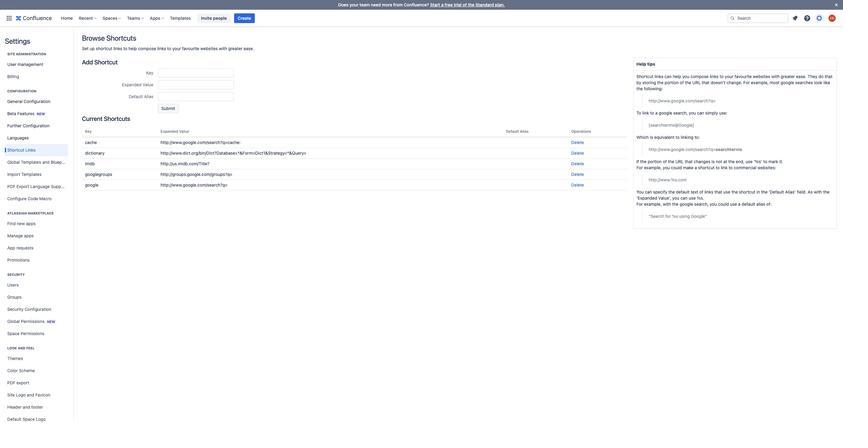 Task type: vqa. For each thing, say whether or not it's contained in the screenshot.
the topmost Heading
no



Task type: describe. For each thing, give the bounding box(es) containing it.
color
[[7, 368, 18, 373]]

notification icon image
[[792, 14, 799, 22]]

groups link
[[5, 291, 68, 303]]

changes
[[694, 159, 711, 164]]

beta features new
[[7, 111, 45, 116]]

the up value',
[[669, 189, 675, 195]]

for inside 'if the portion of the url that changes is not at the end, use '%s' to mark it. for example, you could make a shortcut to link to commercial websites:'
[[637, 165, 643, 170]]

and left footer at the bottom left of the page
[[23, 405, 30, 410]]

the up 'http://www.%s.com'
[[669, 159, 675, 164]]

permissions for global
[[21, 319, 45, 324]]

marketplace
[[28, 211, 54, 215]]

portion inside shortcut links can help you compose links to your favourite websites with greater ease. they do that by storing the portion of the url that doesn't change. for example, most google searches look like the following:
[[665, 80, 679, 85]]

doesn't
[[711, 80, 726, 85]]

promotions
[[7, 257, 30, 263]]

look and feel
[[7, 346, 34, 350]]

invite
[[201, 15, 212, 21]]

1 vertical spatial expanded
[[161, 129, 178, 134]]

following:
[[644, 86, 663, 91]]

collapse sidebar image
[[66, 30, 80, 42]]

2 horizontal spatial default
[[506, 129, 519, 134]]

new for permissions
[[47, 320, 55, 324]]

1 horizontal spatial alias
[[520, 129, 529, 134]]

set
[[82, 46, 89, 51]]

search, inside you can specify the default text of links that use the shortcut in the 'default alias' field.  as with the 'expanded value', you can use %s. for example, with the google search, you could use a default alias of:
[[695, 202, 709, 207]]

url inside shortcut links can help you compose links to your favourite websites with greater ease. they do that by storing the portion of the url that doesn't change. for example, most google searches look like the following:
[[693, 80, 701, 85]]

0 horizontal spatial favourite
[[182, 46, 199, 51]]

the left doesn't
[[685, 80, 692, 85]]

site for site administration
[[7, 52, 15, 56]]

0 horizontal spatial key
[[85, 129, 92, 134]]

site logo and favicon
[[7, 392, 50, 398]]

beta
[[7, 111, 16, 116]]

current
[[82, 115, 103, 122]]

help
[[637, 61, 647, 67]]

configuration for security
[[25, 307, 51, 312]]

confluence?
[[404, 2, 429, 7]]

http://www.google.com/search?q=cache:
[[161, 140, 241, 145]]

delete link for http://us.imdb.com/title?
[[572, 161, 584, 166]]

favicon
[[35, 392, 50, 398]]

end,
[[736, 159, 745, 164]]

links
[[25, 147, 36, 153]]

shortcuts for current shortcuts
[[104, 115, 130, 122]]

2 vertical spatial http://www.google.com/search?q=
[[161, 182, 228, 188]]

your profile and preferences image
[[829, 14, 836, 22]]

look
[[7, 346, 17, 350]]

find
[[7, 221, 16, 226]]

delete link for http://groups.google.com/groups?q=
[[572, 172, 584, 177]]

manage apps
[[7, 233, 34, 238]]

you
[[637, 189, 644, 195]]

favourite inside shortcut links can help you compose links to your favourite websites with greater ease. they do that by storing the portion of the url that doesn't change. for example, most google searches look like the following:
[[735, 74, 752, 79]]

banner containing home
[[0, 10, 844, 27]]

delete link for http://www.google.com/search?q=cache:
[[572, 140, 584, 145]]

delete for http://us.imdb.com/title?
[[572, 161, 584, 166]]

security for security configuration
[[7, 307, 23, 312]]

google"
[[691, 214, 708, 219]]

a inside 'if the portion of the url that changes is not at the end, use '%s' to mark it. for example, you could make a shortcut to link to commercial websites:'
[[695, 165, 698, 170]]

0 vertical spatial compose
[[138, 46, 156, 51]]

default inside look and feel group
[[7, 417, 21, 422]]

0 vertical spatial alias
[[144, 94, 153, 99]]

ease. inside shortcut links can help you compose links to your favourite websites with greater ease. they do that by storing the portion of the url that doesn't change. for example, most google searches look like the following:
[[797, 74, 807, 79]]

websites:
[[758, 165, 777, 170]]

delete for http://www.dict.org/bin/dict?database=*&form=dict1&strategy=*&query=
[[572, 150, 584, 156]]

[searchterms@google]
[[649, 122, 695, 128]]

management
[[18, 62, 43, 67]]

apps
[[150, 15, 160, 21]]

import templates
[[7, 172, 42, 177]]

macro
[[39, 196, 52, 201]]

equivalent
[[655, 135, 675, 140]]

app requests link
[[5, 242, 68, 254]]

manage
[[7, 233, 23, 238]]

the right in
[[762, 189, 768, 195]]

billing
[[7, 74, 19, 79]]

to
[[637, 110, 642, 115]]

shortcut for shortcut links can help you compose links to your favourite websites with greater ease. they do that by storing the portion of the url that doesn't change. for example, most google searches look like the following:
[[637, 74, 654, 79]]

1 horizontal spatial logo
[[36, 417, 46, 422]]

plan.
[[495, 2, 505, 7]]

0 vertical spatial shortcut
[[94, 59, 118, 66]]

templates for global templates and blueprints
[[21, 160, 41, 165]]

0 vertical spatial ease.
[[244, 46, 254, 51]]

that left doesn't
[[702, 80, 710, 85]]

as
[[808, 189, 813, 195]]

0 vertical spatial shortcut
[[96, 46, 112, 51]]

header and footer
[[7, 405, 43, 410]]

linking
[[681, 135, 694, 140]]

space permissions
[[7, 331, 44, 336]]

team
[[360, 2, 370, 7]]

security group
[[5, 266, 68, 342]]

color scheme link
[[5, 365, 68, 377]]

1 horizontal spatial value
[[179, 129, 189, 134]]

appswitcher icon image
[[5, 14, 13, 22]]

example, inside 'if the portion of the url that changes is not at the end, use '%s' to mark it. for example, you could make a shortcut to link to commercial websites:'
[[645, 165, 662, 170]]

delete link for http://www.dict.org/bin/dict?database=*&form=dict1&strategy=*&query=
[[572, 150, 584, 156]]

alias'
[[786, 189, 796, 195]]

of inside you can specify the default text of links that use the shortcut in the 'default alias' field.  as with the 'expanded value', you can use %s. for example, with the google search, you could use a default alias of:
[[700, 189, 704, 195]]

search image
[[731, 16, 736, 21]]

permissions for space
[[21, 331, 44, 336]]

groups
[[7, 295, 22, 300]]

a right to
[[656, 110, 658, 115]]

default space logo link
[[5, 413, 68, 422]]

templates for import templates
[[21, 172, 42, 177]]

further configuration link
[[5, 120, 68, 132]]

google inside you can specify the default text of links that use the shortcut in the 'default alias' field.  as with the 'expanded value', you can use %s. for example, with the google search, you could use a default alias of:
[[680, 202, 694, 207]]

further
[[7, 123, 22, 128]]

site for site logo and favicon
[[7, 392, 15, 398]]

simply
[[706, 110, 719, 115]]

0 horizontal spatial default alias
[[129, 94, 153, 99]]

templates inside global element
[[170, 15, 191, 21]]

1 horizontal spatial expanded value
[[161, 129, 189, 134]]

%s
[[673, 214, 679, 219]]

user management
[[7, 62, 43, 67]]

browse shortcuts
[[82, 34, 136, 42]]

0 vertical spatial value
[[143, 82, 153, 87]]

they
[[808, 74, 818, 79]]

1 vertical spatial default alias
[[506, 129, 529, 134]]

0 vertical spatial websites
[[201, 46, 218, 51]]

if the portion of the url that changes is not at the end, use '%s' to mark it. for example, you could make a shortcut to link to commercial websites:
[[637, 159, 784, 170]]

users link
[[5, 279, 68, 291]]

shortcut inside you can specify the default text of links that use the shortcut in the 'default alias' field.  as with the 'expanded value', you can use %s. for example, with the google search, you could use a default alias of:
[[740, 189, 756, 195]]

configuration for general
[[24, 99, 50, 104]]

portion inside 'if the portion of the url that changes is not at the end, use '%s' to mark it. for example, you could make a shortcut to link to commercial websites:'
[[648, 159, 662, 164]]

0 vertical spatial http://www.google.com/search?q=
[[649, 98, 716, 103]]

global for global permissions new
[[7, 319, 20, 324]]

pdf for pdf export language support
[[7, 184, 15, 189]]

of inside 'if the portion of the url that changes is not at the end, use '%s' to mark it. for example, you could make a shortcut to link to commercial websites:'
[[663, 159, 667, 164]]

1 vertical spatial default
[[742, 202, 756, 207]]

http://www.%s.com
[[649, 177, 687, 182]]

the down by
[[637, 86, 643, 91]]

make
[[684, 165, 694, 170]]

like
[[824, 80, 831, 85]]

billing link
[[5, 71, 68, 83]]

0 horizontal spatial default
[[676, 189, 690, 195]]

shortcut inside 'if the portion of the url that changes is not at the end, use '%s' to mark it. for example, you could make a shortcut to link to commercial websites:'
[[699, 165, 715, 170]]

home link
[[59, 13, 75, 23]]

shortcuts for browse shortcuts
[[106, 34, 136, 42]]

Key text field
[[158, 68, 234, 78]]

pdf export language support link
[[5, 181, 68, 193]]

find new apps link
[[5, 218, 68, 230]]

color scheme
[[7, 368, 35, 373]]

is inside 'if the portion of the url that changes is not at the end, use '%s' to mark it. for example, you could make a shortcut to link to commercial websites:'
[[712, 159, 715, 164]]

for inside shortcut links can help you compose links to your favourite websites with greater ease. they do that by storing the portion of the url that doesn't change. for example, most google searches look like the following:
[[744, 80, 750, 85]]

1 vertical spatial http://www.google.com/search?q=
[[649, 147, 716, 152]]

a inside you can specify the default text of links that use the shortcut in the 'default alias' field.  as with the 'expanded value', you can use %s. for example, with the google search, you could use a default alias of:
[[739, 202, 741, 207]]

add shortcut
[[82, 59, 118, 66]]

commercial
[[734, 165, 757, 170]]

new
[[17, 221, 25, 226]]

home
[[61, 15, 73, 21]]

shortcut for shortcut links
[[7, 147, 24, 153]]

field.
[[797, 189, 807, 195]]

header and footer link
[[5, 401, 68, 413]]

configuration group
[[5, 83, 71, 207]]

imdb
[[85, 161, 95, 166]]

more
[[382, 2, 393, 7]]

0 vertical spatial help
[[129, 46, 137, 51]]

example, inside you can specify the default text of links that use the shortcut in the 'default alias' field.  as with the 'expanded value', you can use %s. for example, with the google search, you could use a default alias of:
[[645, 202, 662, 207]]

delete for http://www.google.com/search?q=cache:
[[572, 140, 584, 145]]

export
[[17, 380, 29, 385]]

'default
[[769, 189, 785, 195]]

http://www.dict.org/bin/dict?database=*&form=dict1&strategy=*&query=
[[161, 150, 307, 156]]

to:
[[695, 135, 700, 140]]

0 horizontal spatial is
[[650, 135, 654, 140]]

configuration up general
[[7, 89, 36, 93]]

shortcut links
[[7, 147, 36, 153]]

0 horizontal spatial logo
[[16, 392, 26, 398]]

for inside you can specify the default text of links that use the shortcut in the 'default alias' field.  as with the 'expanded value', you can use %s. for example, with the google search, you could use a default alias of:
[[637, 202, 643, 207]]

in
[[757, 189, 761, 195]]

themes link
[[5, 353, 68, 365]]

most
[[770, 80, 780, 85]]



Task type: locate. For each thing, give the bounding box(es) containing it.
1 site from the top
[[7, 52, 15, 56]]

the right the if
[[641, 159, 647, 164]]

is left not
[[712, 159, 715, 164]]

1 vertical spatial compose
[[691, 74, 709, 79]]

portion right storing
[[665, 80, 679, 85]]

url left doesn't
[[693, 80, 701, 85]]

invite people
[[201, 15, 227, 21]]

if
[[637, 159, 640, 164]]

space down header and footer
[[23, 417, 35, 422]]

delete link for http://www.google.com/search?q=
[[572, 182, 584, 188]]

shortcuts right current
[[104, 115, 130, 122]]

configuration up beta features new
[[24, 99, 50, 104]]

favourite up change.
[[735, 74, 752, 79]]

configure code macro link
[[5, 193, 68, 205]]

languages
[[7, 135, 29, 140]]

alias
[[757, 202, 766, 207]]

shortcuts
[[106, 34, 136, 42], [104, 115, 130, 122]]

0 vertical spatial key
[[146, 70, 153, 75]]

shortcut down the languages
[[7, 147, 24, 153]]

1 vertical spatial security
[[7, 307, 23, 312]]

2 horizontal spatial your
[[725, 74, 734, 79]]

site up user
[[7, 52, 15, 56]]

1 horizontal spatial websites
[[753, 74, 771, 79]]

1 vertical spatial could
[[719, 202, 729, 207]]

2 vertical spatial shortcut
[[7, 147, 24, 153]]

pdf export language support
[[7, 184, 67, 189]]

compose inside shortcut links can help you compose links to your favourite websites with greater ease. they do that by storing the portion of the url that doesn't change. for example, most google searches look like the following:
[[691, 74, 709, 79]]

logo down "export"
[[16, 392, 26, 398]]

delete link
[[572, 140, 584, 145], [572, 150, 584, 156], [572, 161, 584, 166], [572, 172, 584, 177], [572, 182, 584, 188]]

example, left most
[[752, 80, 769, 85]]

2 delete from the top
[[572, 150, 584, 156]]

search, down %s.
[[695, 202, 709, 207]]

the right as
[[824, 189, 830, 195]]

greater inside shortcut links can help you compose links to your favourite websites with greater ease. they do that by storing the portion of the url that doesn't change. for example, most google searches look like the following:
[[781, 74, 796, 79]]

new up the further configuration link at top left
[[37, 112, 45, 116]]

configuration inside the security group
[[25, 307, 51, 312]]

0 horizontal spatial link
[[643, 110, 650, 115]]

app requests
[[7, 245, 33, 250]]

1 delete link from the top
[[572, 140, 584, 145]]

1 vertical spatial url
[[676, 159, 684, 164]]

and left feel
[[18, 346, 25, 350]]

is right 'which'
[[650, 135, 654, 140]]

2 horizontal spatial shortcut
[[637, 74, 654, 79]]

1 vertical spatial your
[[172, 46, 181, 51]]

configure
[[7, 196, 27, 201]]

1 vertical spatial logo
[[36, 417, 46, 422]]

security inside security configuration link
[[7, 307, 23, 312]]

1 global from the top
[[7, 160, 20, 165]]

look and feel group
[[5, 340, 68, 422]]

and left blueprints
[[42, 160, 50, 165]]

websites inside shortcut links can help you compose links to your favourite websites with greater ease. they do that by storing the portion of the url that doesn't change. for example, most google searches look like the following:
[[753, 74, 771, 79]]

logo down footer at the bottom left of the page
[[36, 417, 46, 422]]

global templates and blueprints link
[[5, 156, 71, 168]]

google
[[781, 80, 795, 85], [659, 110, 673, 115], [85, 182, 99, 188], [680, 202, 694, 207]]

0 vertical spatial default
[[129, 94, 143, 99]]

apps right new at the left bottom of the page
[[26, 221, 36, 226]]

websites up most
[[753, 74, 771, 79]]

http://www.google.com/search?q= up 'to link to a google search, you can simply use:'
[[649, 98, 716, 103]]

with inside shortcut links can help you compose links to your favourite websites with greater ease. they do that by storing the portion of the url that doesn't change. for example, most google searches look like the following:
[[772, 74, 780, 79]]

close image
[[833, 1, 841, 9]]

user
[[7, 62, 17, 67]]

use inside 'if the portion of the url that changes is not at the end, use '%s' to mark it. for example, you could make a shortcut to link to commercial websites:'
[[746, 159, 753, 164]]

global up space permissions
[[7, 319, 20, 324]]

space inside the security group
[[7, 331, 20, 336]]

0 horizontal spatial default
[[7, 417, 21, 422]]

%s.
[[697, 195, 705, 201]]

space permissions link
[[5, 328, 68, 340]]

4 delete from the top
[[572, 172, 584, 177]]

that inside 'if the portion of the url that changes is not at the end, use '%s' to mark it. for example, you could make a shortcut to link to commercial websites:'
[[685, 159, 693, 164]]

delete for http://www.google.com/search?q=
[[572, 182, 584, 188]]

settings
[[5, 37, 30, 45]]

0 vertical spatial portion
[[665, 80, 679, 85]]

expanded value
[[122, 82, 153, 87], [161, 129, 189, 134]]

1 vertical spatial site
[[7, 392, 15, 398]]

create
[[238, 15, 251, 21]]

1 horizontal spatial default
[[742, 202, 756, 207]]

could inside you can specify the default text of links that use the shortcut in the 'default alias' field.  as with the 'expanded value', you can use %s. for example, with the google search, you could use a default alias of:
[[719, 202, 729, 207]]

1 vertical spatial global
[[7, 319, 20, 324]]

0 horizontal spatial portion
[[648, 159, 662, 164]]

url up make
[[676, 159, 684, 164]]

pdf export
[[7, 380, 29, 385]]

global up the import
[[7, 160, 20, 165]]

0 horizontal spatial websites
[[201, 46, 218, 51]]

3 delete link from the top
[[572, 161, 584, 166]]

scheme
[[19, 368, 35, 373]]

0 vertical spatial for
[[744, 80, 750, 85]]

you inside 'if the portion of the url that changes is not at the end, use '%s' to mark it. for example, you could make a shortcut to link to commercial websites:'
[[663, 165, 670, 170]]

shortcut links can help you compose links to your favourite websites with greater ease. they do that by storing the portion of the url that doesn't change. for example, most google searches look like the following:
[[637, 74, 833, 91]]

1 horizontal spatial default
[[129, 94, 143, 99]]

favourite up key text box
[[182, 46, 199, 51]]

0 vertical spatial permissions
[[21, 319, 45, 324]]

2 global from the top
[[7, 319, 20, 324]]

configuration down 'groups' link
[[25, 307, 51, 312]]

security configuration
[[7, 307, 51, 312]]

google up using
[[680, 202, 694, 207]]

google down googlegroups
[[85, 182, 99, 188]]

pdf export link
[[5, 377, 68, 389]]

general configuration
[[7, 99, 50, 104]]

2 vertical spatial your
[[725, 74, 734, 79]]

that right text
[[715, 189, 723, 195]]

0 vertical spatial example,
[[752, 80, 769, 85]]

confluence image
[[16, 14, 52, 22], [16, 14, 52, 22]]

1 vertical spatial key
[[85, 129, 92, 134]]

0 vertical spatial security
[[7, 273, 25, 277]]

link inside 'if the portion of the url that changes is not at the end, use '%s' to mark it. for example, you could make a shortcut to link to commercial websites:'
[[721, 165, 728, 170]]

1 vertical spatial pdf
[[7, 380, 15, 385]]

2 delete link from the top
[[572, 150, 584, 156]]

0 horizontal spatial space
[[7, 331, 20, 336]]

0 vertical spatial shortcuts
[[106, 34, 136, 42]]

site inside look and feel group
[[7, 392, 15, 398]]

security
[[7, 273, 25, 277], [7, 307, 23, 312]]

0 horizontal spatial expanded value
[[122, 82, 153, 87]]

1 vertical spatial space
[[23, 417, 35, 422]]

logo
[[16, 392, 26, 398], [36, 417, 46, 422]]

0 vertical spatial templates
[[170, 15, 191, 21]]

0 vertical spatial default
[[676, 189, 690, 195]]

that up make
[[685, 159, 693, 164]]

portion right the if
[[648, 159, 662, 164]]

permissions down security configuration link
[[21, 319, 45, 324]]

security down groups on the left of the page
[[7, 307, 23, 312]]

link right to
[[643, 110, 650, 115]]

0 vertical spatial global
[[7, 160, 20, 165]]

permissions down global permissions new
[[21, 331, 44, 336]]

Expanded Value text field
[[158, 80, 234, 89]]

0 vertical spatial greater
[[228, 46, 243, 51]]

promotions link
[[5, 254, 68, 266]]

0 vertical spatial apps
[[26, 221, 36, 226]]

for
[[744, 80, 750, 85], [637, 165, 643, 170], [637, 202, 643, 207]]

the up following:
[[658, 80, 664, 85]]

1 vertical spatial search,
[[695, 202, 709, 207]]

1 vertical spatial favourite
[[735, 74, 752, 79]]

1 vertical spatial new
[[47, 320, 55, 324]]

people
[[213, 15, 227, 21]]

global inside the security group
[[7, 319, 20, 324]]

None submit
[[158, 104, 179, 113]]

http://www.google.com/search?q= down http://groups.google.com/groups?q= at the top left
[[161, 182, 228, 188]]

global inside configuration group
[[7, 160, 20, 165]]

google up [searchterms@google]
[[659, 110, 673, 115]]

teams button
[[125, 13, 146, 23]]

with
[[219, 46, 227, 51], [772, 74, 780, 79], [814, 189, 823, 195], [663, 202, 672, 207]]

browse
[[82, 34, 105, 42]]

0 horizontal spatial search,
[[674, 110, 688, 115]]

0 vertical spatial site
[[7, 52, 15, 56]]

themes
[[7, 356, 23, 361]]

0 vertical spatial search,
[[674, 110, 688, 115]]

help inside shortcut links can help you compose links to your favourite websites with greater ease. they do that by storing the portion of the url that doesn't change. for example, most google searches look like the following:
[[673, 74, 682, 79]]

standard
[[476, 2, 494, 7]]

0 horizontal spatial shortcut
[[7, 147, 24, 153]]

security for security
[[7, 273, 25, 277]]

configuration up "languages" link
[[23, 123, 49, 128]]

default
[[129, 94, 143, 99], [506, 129, 519, 134], [7, 417, 21, 422]]

2 site from the top
[[7, 392, 15, 398]]

templates down links
[[21, 160, 41, 165]]

example, down the 'expanded
[[645, 202, 662, 207]]

text
[[691, 189, 699, 195]]

set up shortcut links to help compose links to your favourite websites with greater ease.
[[82, 46, 254, 51]]

http://www.google.com/search?q= down linking
[[649, 147, 716, 152]]

the up %s
[[673, 202, 679, 207]]

it.
[[780, 159, 784, 164]]

for right change.
[[744, 80, 750, 85]]

1 security from the top
[[7, 273, 25, 277]]

templates right apps popup button
[[170, 15, 191, 21]]

search,
[[674, 110, 688, 115], [695, 202, 709, 207]]

0 vertical spatial could
[[672, 165, 682, 170]]

1 vertical spatial for
[[637, 165, 643, 170]]

shortcut right add
[[94, 59, 118, 66]]

link
[[643, 110, 650, 115], [721, 165, 728, 170]]

to inside shortcut links can help you compose links to your favourite websites with greater ease. they do that by storing the portion of the url that doesn't change. for example, most google searches look like the following:
[[720, 74, 724, 79]]

site inside group
[[7, 52, 15, 56]]

site administration group
[[5, 46, 68, 84]]

space
[[7, 331, 20, 336], [23, 417, 35, 422]]

recent button
[[77, 13, 99, 23]]

1 horizontal spatial help
[[673, 74, 682, 79]]

2 security from the top
[[7, 307, 23, 312]]

can inside shortcut links can help you compose links to your favourite websites with greater ease. they do that by storing the portion of the url that doesn't change. for example, most google searches look like the following:
[[665, 74, 672, 79]]

pdf inside configuration group
[[7, 184, 15, 189]]

1 horizontal spatial default alias
[[506, 129, 529, 134]]

trial
[[454, 2, 462, 7]]

by
[[637, 80, 642, 85]]

0 horizontal spatial shortcut
[[96, 46, 112, 51]]

1 horizontal spatial shortcut
[[699, 165, 715, 170]]

pdf for pdf export
[[7, 380, 15, 385]]

links inside you can specify the default text of links that use the shortcut in the 'default alias' field.  as with the 'expanded value', you can use %s. for example, with the google search, you could use a default alias of:
[[705, 189, 714, 195]]

example, inside shortcut links can help you compose links to your favourite websites with greater ease. they do that by storing the portion of the url that doesn't change. for example, most google searches look like the following:
[[752, 80, 769, 85]]

0 vertical spatial expanded
[[122, 82, 142, 87]]

space inside look and feel group
[[23, 417, 35, 422]]

apps up the requests at left bottom
[[24, 233, 34, 238]]

to
[[124, 46, 127, 51], [167, 46, 171, 51], [720, 74, 724, 79], [651, 110, 655, 115], [676, 135, 680, 140], [764, 159, 768, 164], [716, 165, 720, 170], [729, 165, 733, 170]]

1 vertical spatial value
[[179, 129, 189, 134]]

new inside global permissions new
[[47, 320, 55, 324]]

code
[[28, 196, 38, 201]]

1 vertical spatial greater
[[781, 74, 796, 79]]

greater
[[228, 46, 243, 51], [781, 74, 796, 79]]

shortcut down the browse shortcuts
[[96, 46, 112, 51]]

1 horizontal spatial search,
[[695, 202, 709, 207]]

the left in
[[732, 189, 738, 195]]

default left the alias
[[742, 202, 756, 207]]

2 vertical spatial shortcut
[[740, 189, 756, 195]]

a right make
[[695, 165, 698, 170]]

0 vertical spatial default alias
[[129, 94, 153, 99]]

general
[[7, 99, 23, 104]]

for down the 'expanded
[[637, 202, 643, 207]]

and left favicon at the left bottom of the page
[[27, 392, 34, 398]]

5 delete from the top
[[572, 182, 584, 188]]

atlassian marketplace group
[[5, 205, 68, 268]]

0 horizontal spatial ease.
[[244, 46, 254, 51]]

5 delete link from the top
[[572, 182, 584, 188]]

configure code macro
[[7, 196, 52, 201]]

help icon image
[[804, 14, 811, 22]]

security up users
[[7, 273, 25, 277]]

0 horizontal spatial expanded
[[122, 82, 142, 87]]

delete for http://groups.google.com/groups?q=
[[572, 172, 584, 177]]

up
[[90, 46, 95, 51]]

1 horizontal spatial expanded
[[161, 129, 178, 134]]

1 pdf from the top
[[7, 184, 15, 189]]

need
[[371, 2, 381, 7]]

do
[[819, 74, 824, 79]]

pdf left export
[[7, 184, 15, 189]]

shortcut
[[94, 59, 118, 66], [637, 74, 654, 79], [7, 147, 24, 153]]

new inside beta features new
[[37, 112, 45, 116]]

1 vertical spatial templates
[[21, 160, 41, 165]]

specify
[[654, 189, 668, 195]]

websites
[[201, 46, 218, 51], [753, 74, 771, 79]]

templates up pdf export language support link
[[21, 172, 42, 177]]

space up look
[[7, 331, 20, 336]]

links
[[114, 46, 122, 51], [157, 46, 166, 51], [655, 74, 664, 79], [710, 74, 719, 79], [705, 189, 714, 195]]

1 vertical spatial expanded value
[[161, 129, 189, 134]]

'%s'
[[754, 159, 763, 164]]

that up "like"
[[825, 74, 833, 79]]

atlassian
[[7, 211, 27, 215]]

permissions
[[21, 319, 45, 324], [21, 331, 44, 336]]

google inside shortcut links can help you compose links to your favourite websites with greater ease. they do that by storing the portion of the url that doesn't change. for example, most google searches look like the following:
[[781, 80, 795, 85]]

the right at
[[729, 159, 735, 164]]

value',
[[659, 195, 672, 201]]

at
[[724, 159, 728, 164]]

1 horizontal spatial new
[[47, 320, 55, 324]]

templates
[[170, 15, 191, 21], [21, 160, 41, 165], [21, 172, 42, 177]]

general configuration link
[[5, 95, 68, 108]]

shortcut down changes
[[699, 165, 715, 170]]

1 vertical spatial shortcuts
[[104, 115, 130, 122]]

1 horizontal spatial is
[[712, 159, 715, 164]]

could inside 'if the portion of the url that changes is not at the end, use '%s' to mark it. for example, you could make a shortcut to link to commercial websites:'
[[672, 165, 682, 170]]

you inside shortcut links can help you compose links to your favourite websites with greater ease. they do that by storing the portion of the url that doesn't change. for example, most google searches look like the following:
[[683, 74, 690, 79]]

Default Alias text field
[[158, 92, 234, 101]]

atlassian marketplace
[[7, 211, 54, 215]]

a left the alias
[[739, 202, 741, 207]]

0 horizontal spatial new
[[37, 112, 45, 116]]

1 vertical spatial default
[[506, 129, 519, 134]]

banner
[[0, 10, 844, 27]]

that inside you can specify the default text of links that use the shortcut in the 'default alias' field.  as with the 'expanded value', you can use %s. for example, with the google search, you could use a default alias of:
[[715, 189, 723, 195]]

0 vertical spatial favourite
[[182, 46, 199, 51]]

search, up [searchterms@google]
[[674, 110, 688, 115]]

language
[[30, 184, 50, 189]]

features
[[17, 111, 34, 116]]

for down the if
[[637, 165, 643, 170]]

default left text
[[676, 189, 690, 195]]

1 horizontal spatial ease.
[[797, 74, 807, 79]]

websites up key text box
[[201, 46, 218, 51]]

your inside shortcut links can help you compose links to your favourite websites with greater ease. they do that by storing the portion of the url that doesn't change. for example, most google searches look like the following:
[[725, 74, 734, 79]]

0 vertical spatial link
[[643, 110, 650, 115]]

1 vertical spatial portion
[[648, 159, 662, 164]]

configuration for further
[[23, 123, 49, 128]]

which
[[637, 135, 649, 140]]

googlegroups
[[85, 172, 112, 177]]

url inside 'if the portion of the url that changes is not at the end, use '%s' to mark it. for example, you could make a shortcut to link to commercial websites:'
[[676, 159, 684, 164]]

http://groups.google.com/groups?q=
[[161, 172, 233, 177]]

new down security configuration link
[[47, 320, 55, 324]]

1 horizontal spatial url
[[693, 80, 701, 85]]

shortcut left in
[[740, 189, 756, 195]]

import templates link
[[5, 168, 68, 181]]

1 horizontal spatial compose
[[691, 74, 709, 79]]

shortcut links link
[[5, 144, 68, 156]]

site up header
[[7, 392, 15, 398]]

users
[[7, 282, 19, 288]]

shortcut up storing
[[637, 74, 654, 79]]

1 vertical spatial ease.
[[797, 74, 807, 79]]

expanded
[[122, 82, 142, 87], [161, 129, 178, 134]]

"search
[[649, 214, 665, 219]]

default
[[676, 189, 690, 195], [742, 202, 756, 207]]

google right most
[[781, 80, 795, 85]]

1 horizontal spatial your
[[350, 2, 359, 7]]

portion
[[665, 80, 679, 85], [648, 159, 662, 164]]

2 horizontal spatial shortcut
[[740, 189, 756, 195]]

of inside shortcut links can help you compose links to your favourite websites with greater ease. they do that by storing the portion of the url that doesn't change. for example, most google searches look like the following:
[[680, 80, 684, 85]]

3 delete from the top
[[572, 161, 584, 166]]

the right trial
[[468, 2, 475, 7]]

1 horizontal spatial shortcut
[[94, 59, 118, 66]]

global element
[[4, 10, 727, 27]]

global for global templates and blueprints
[[7, 160, 20, 165]]

a
[[442, 2, 444, 7], [656, 110, 658, 115], [695, 165, 698, 170], [739, 202, 741, 207]]

1 vertical spatial apps
[[24, 233, 34, 238]]

shortcut inside shortcut links link
[[7, 147, 24, 153]]

look
[[815, 80, 823, 85]]

a left free
[[442, 2, 444, 7]]

searchterms
[[716, 147, 743, 152]]

1 vertical spatial help
[[673, 74, 682, 79]]

1 horizontal spatial could
[[719, 202, 729, 207]]

0 vertical spatial your
[[350, 2, 359, 7]]

pdf inside look and feel group
[[7, 380, 15, 385]]

link down at
[[721, 165, 728, 170]]

2 vertical spatial for
[[637, 202, 643, 207]]

2 pdf from the top
[[7, 380, 15, 385]]

example, up 'http://www.%s.com'
[[645, 165, 662, 170]]

site administration
[[7, 52, 46, 56]]

1 horizontal spatial key
[[146, 70, 153, 75]]

0 horizontal spatial help
[[129, 46, 137, 51]]

4 delete link from the top
[[572, 172, 584, 177]]

shortcut inside shortcut links can help you compose links to your favourite websites with greater ease. they do that by storing the portion of the url that doesn't change. for example, most google searches look like the following:
[[637, 74, 654, 79]]

0 horizontal spatial your
[[172, 46, 181, 51]]

site
[[7, 52, 15, 56], [7, 392, 15, 398]]

pdf left "export"
[[7, 380, 15, 385]]

settings icon image
[[816, 14, 824, 22]]

new for features
[[37, 112, 45, 116]]

0 horizontal spatial compose
[[138, 46, 156, 51]]

shortcuts down spaces popup button on the left of page
[[106, 34, 136, 42]]

and inside configuration group
[[42, 160, 50, 165]]

1 delete from the top
[[572, 140, 584, 145]]

Search field
[[728, 13, 789, 23]]



